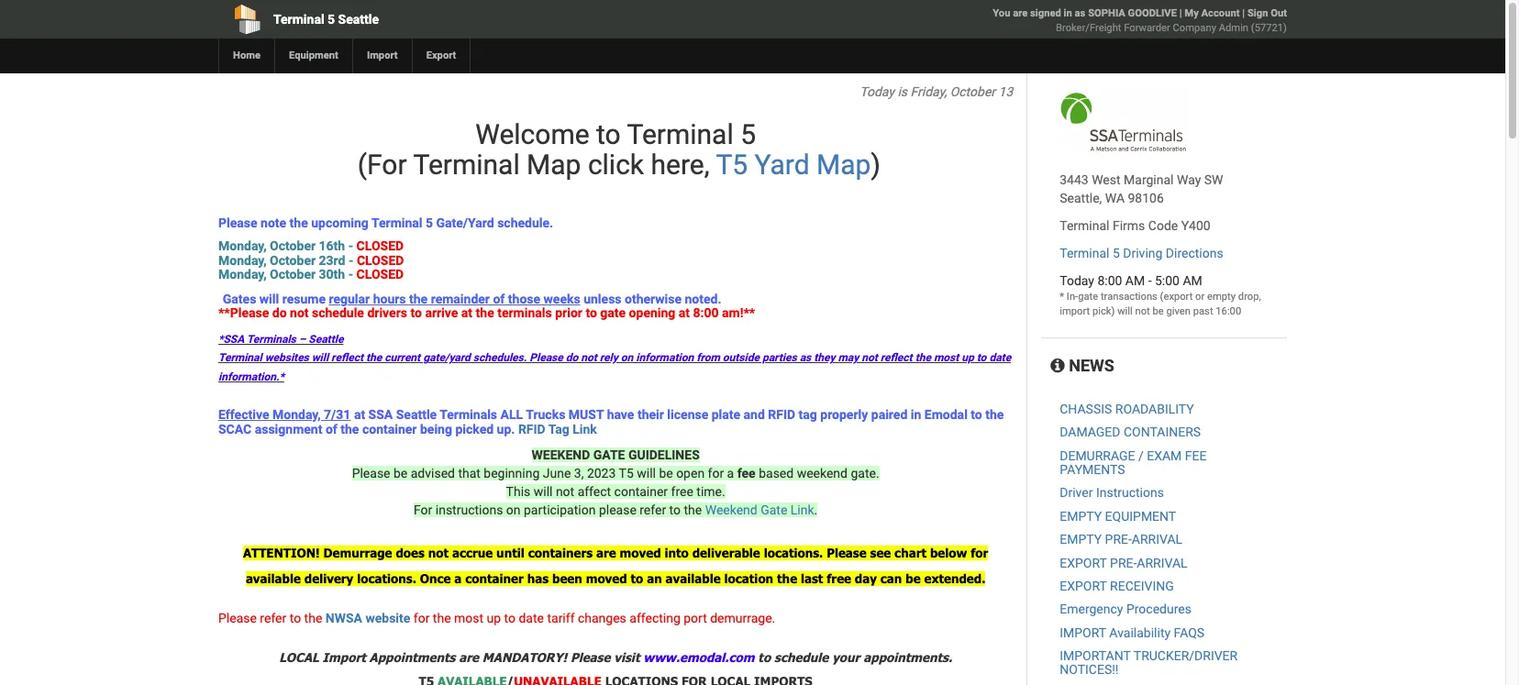 Task type: describe. For each thing, give the bounding box(es) containing it.
in inside the you are signed in as sophia goodlive | my account | sign out broker/freight forwarder company admin (57721)
[[1064, 7, 1072, 19]]

for inside "attention! demurrage does not accrue until containers are moved into deliverable locations. please see chart below for available delivery locations. once a container has been moved to an available location the last free day can be extended."
[[971, 546, 988, 561]]

upcoming
[[311, 216, 369, 230]]

please down attention! at the bottom
[[218, 611, 257, 626]]

1 | from the left
[[1180, 7, 1182, 19]]

gates will resume regular hours the remainder of those weeks unless otherwise noted. **please do not schedule drivers to arrive at the terminals prior to gate opening at 8:00 am!**
[[218, 291, 755, 320]]

the inside 'please note the upcoming terminal 5 gate/yard schedule. monday, october 16th - closed monday, october 23rd - closed monday, october 30th - closed'
[[290, 216, 308, 230]]

empty equipment link
[[1060, 509, 1176, 524]]

gate
[[761, 503, 787, 517]]

driving
[[1123, 246, 1163, 261]]

based
[[759, 466, 794, 481]]

firms
[[1113, 218, 1145, 233]]

attention! demurrage does not accrue until containers are moved into deliverable locations. please see chart below for available delivery locations. once a container has been moved to an available location the last free day can be extended.
[[243, 546, 988, 586]]

today                                                                                                                                                                                                                                                                                                                                                                                                                                                                                                                                                                                                                                                                                                           8:00 am - 5:00 am * in-gate transactions (export or empty drop, import pick) will not be given past 16:00
[[1060, 273, 1261, 317]]

given
[[1167, 306, 1191, 317]]

in inside at ssa seattle terminals all trucks must have their license plate and rfid tag properly paired in emodal to the scac assignment of the container being picked up.
[[911, 407, 921, 422]]

trucker/driver
[[1134, 649, 1238, 663]]

are inside "attention! demurrage does not accrue until containers are moved into deliverable locations. please see chart below for available delivery locations. once a container has been moved to an available location the last free day can be extended."
[[596, 546, 616, 561]]

export
[[426, 50, 456, 61]]

terminal 5 seattle
[[273, 12, 379, 27]]

not inside today                                                                                                                                                                                                                                                                                                                                                                                                                                                                                                                                                                                                                                                                                                           8:00 am - 5:00 am * in-gate transactions (export or empty drop, import pick) will not be given past 16:00
[[1135, 306, 1150, 317]]

note
[[261, 216, 286, 230]]

has
[[527, 572, 549, 586]]

west
[[1092, 172, 1121, 187]]

1 horizontal spatial schedule
[[774, 650, 829, 665]]

terminal 5 seattle link
[[218, 0, 648, 39]]

home
[[233, 50, 261, 61]]

please inside "attention! demurrage does not accrue until containers are moved into deliverable locations. please see chart below for available delivery locations. once a container has been moved to an available location the last free day can be extended."
[[827, 546, 867, 561]]

import availability faqs link
[[1060, 625, 1205, 640]]

terminal inside 'please note the upcoming terminal 5 gate/yard schedule. monday, october 16th - closed monday, october 23rd - closed monday, october 30th - closed'
[[371, 216, 423, 230]]

tariff
[[547, 611, 575, 626]]

terminal 5 driving directions
[[1060, 246, 1224, 261]]

3 closed from the top
[[357, 267, 404, 282]]

1 am from the left
[[1126, 273, 1145, 288]]

gate/yard
[[436, 216, 494, 230]]

to inside welcome to terminal 5 (for terminal map click here, t5 yard map )
[[596, 118, 621, 150]]

may
[[838, 352, 859, 365]]

1 vertical spatial up
[[487, 611, 501, 626]]

export pre-arrival link
[[1060, 556, 1188, 570]]

weekend
[[532, 448, 590, 462]]

5 up equipment
[[328, 12, 335, 27]]

1 export from the top
[[1060, 556, 1107, 570]]

damaged containers link
[[1060, 425, 1201, 440]]

on inside weekend gate guidelines please be advised that beginning june 3, 2023 t5 will be open for a fee based weekend gate. this will not affect container free time. for instructions on participation please refer to the weekend gate link .
[[506, 503, 521, 517]]

2 vertical spatial for
[[414, 611, 430, 626]]

equipment
[[1105, 509, 1176, 524]]

terminal 5 driving directions link
[[1060, 246, 1224, 261]]

t5 inside welcome to terminal 5 (for terminal map click here, t5 yard map )
[[716, 149, 748, 181]]

containers
[[528, 546, 593, 561]]

weekend
[[705, 503, 758, 517]]

plate
[[712, 407, 741, 422]]

admin
[[1219, 22, 1249, 34]]

an
[[647, 572, 662, 586]]

link inside weekend gate guidelines please be advised that beginning june 3, 2023 t5 will be open for a fee based weekend gate. this will not affect container free time. for instructions on participation please refer to the weekend gate link .
[[791, 503, 814, 517]]

weekend gate guidelines please be advised that beginning june 3, 2023 t5 will be open for a fee based weekend gate. this will not affect container free time. for instructions on participation please refer to the weekend gate link .
[[352, 448, 879, 517]]

terminal 5 seattle image
[[1060, 92, 1187, 152]]

you are signed in as sophia goodlive | my account | sign out broker/freight forwarder company admin (57721)
[[993, 7, 1287, 34]]

will inside *ssa terminals – seattle terminal websites will reflect the current gate/yard schedules. please do not rely on information from outside parties as they may not reflect the most up to date information.*
[[312, 352, 329, 365]]

seattle for at
[[396, 407, 437, 422]]

2 am from the left
[[1183, 273, 1203, 288]]

terminals
[[497, 305, 552, 320]]

*ssa terminals – seattle terminal websites will reflect the current gate/yard schedules. please do not rely on information from outside parties as they may not reflect the most up to date information.*
[[218, 333, 1011, 383]]

do inside gates will resume regular hours the remainder of those weeks unless otherwise noted. **please do not schedule drivers to arrive at the terminals prior to gate opening at 8:00 am!**
[[272, 305, 287, 320]]

free inside weekend gate guidelines please be advised that beginning june 3, 2023 t5 will be open for a fee based weekend gate. this will not affect container free time. for instructions on participation please refer to the weekend gate link .
[[671, 484, 693, 499]]

schedule.
[[497, 216, 553, 230]]

they
[[814, 352, 835, 365]]

0 horizontal spatial rfid
[[518, 422, 546, 436]]

0 horizontal spatial date
[[519, 611, 544, 626]]

seattle for terminal
[[338, 12, 379, 27]]

not inside "attention! demurrage does not accrue until containers are moved into deliverable locations. please see chart below for available delivery locations. once a container has been moved to an available location the last free day can be extended."
[[428, 546, 449, 561]]

please inside *ssa terminals – seattle terminal websites will reflect the current gate/yard schedules. please do not rely on information from outside parties as they may not reflect the most up to date information.*
[[530, 352, 563, 365]]

0 horizontal spatial are
[[459, 650, 479, 665]]

not inside gates will resume regular hours the remainder of those weeks unless otherwise noted. **please do not schedule drivers to arrive at the terminals prior to gate opening at 8:00 am!**
[[290, 305, 309, 320]]

1 map from the left
[[527, 149, 581, 181]]

participation
[[524, 503, 596, 517]]

gate inside today                                                                                                                                                                                                                                                                                                                                                                                                                                                                                                                                                                                                                                                                                                           8:00 am - 5:00 am * in-gate transactions (export or empty drop, import pick) will not be given past 16:00
[[1078, 291, 1098, 303]]

terminals inside *ssa terminals – seattle terminal websites will reflect the current gate/yard schedules. please do not rely on information from outside parties as they may not reflect the most up to date information.*
[[247, 333, 296, 346]]

the left current
[[366, 352, 382, 365]]

1 vertical spatial locations.
[[357, 572, 416, 586]]

local import appointments are mandatory! please visit www.emodal.com to schedule your appointments.
[[279, 650, 952, 665]]

transactions
[[1101, 291, 1158, 303]]

forwarder
[[1124, 22, 1171, 34]]

time.
[[697, 484, 725, 499]]

been
[[552, 572, 582, 586]]

5 left "driving"
[[1113, 246, 1120, 261]]

into
[[665, 546, 689, 561]]

1 vertical spatial pre-
[[1110, 556, 1137, 570]]

affecting
[[630, 611, 681, 626]]

y400
[[1181, 218, 1211, 233]]

not right the may
[[862, 352, 878, 365]]

gate/yard
[[423, 352, 470, 365]]

emodal
[[925, 407, 968, 422]]

home link
[[218, 39, 274, 73]]

ssa
[[368, 407, 393, 422]]

gates
[[223, 291, 256, 306]]

1 horizontal spatial import
[[367, 50, 398, 61]]

**please
[[218, 305, 269, 320]]

the right emodal
[[986, 407, 1004, 422]]

goodlive
[[1128, 7, 1177, 19]]

will inside today                                                                                                                                                                                                                                                                                                                                                                                                                                                                                                                                                                                                                                                                                                           8:00 am - 5:00 am * in-gate transactions (export or empty drop, import pick) will not be given past 16:00
[[1118, 306, 1133, 317]]

weekend gate link link
[[705, 503, 814, 517]]

emergency
[[1060, 602, 1123, 617]]

t5 inside weekend gate guidelines please be advised that beginning june 3, 2023 t5 will be open for a fee based weekend gate. this will not affect container free time. for instructions on participation please refer to the weekend gate link .
[[619, 466, 634, 481]]

that
[[458, 466, 481, 481]]

not left rely
[[581, 352, 597, 365]]

free inside "attention! demurrage does not accrue until containers are moved into deliverable locations. please see chart below for available delivery locations. once a container has been moved to an available location the last free day can be extended."
[[827, 572, 851, 586]]

7/31
[[324, 407, 351, 422]]

seattle inside *ssa terminals – seattle terminal websites will reflect the current gate/yard schedules. please do not rely on information from outside parties as they may not reflect the most up to date information.*
[[309, 333, 343, 346]]

click
[[588, 149, 644, 181]]

1 vertical spatial import
[[323, 650, 366, 665]]

today for today                                                                                                                                                                                                                                                                                                                                                                                                                                                                                                                                                                                                                                                                                                           8:00 am - 5:00 am * in-gate transactions (export or empty drop, import pick) will not be given past 16:00
[[1060, 273, 1094, 288]]

for inside weekend gate guidelines please be advised that beginning june 3, 2023 t5 will be open for a fee based weekend gate. this will not affect container free time. for instructions on participation please refer to the weekend gate link .
[[708, 466, 724, 481]]

can
[[881, 572, 902, 586]]

and
[[744, 407, 765, 422]]

paired
[[871, 407, 908, 422]]

chart
[[895, 546, 927, 561]]

important trucker/driver notices!! link
[[1060, 649, 1238, 678]]

the inside "attention! demurrage does not accrue until containers are moved into deliverable locations. please see chart below for available delivery locations. once a container has been moved to an available location the last free day can be extended."
[[777, 572, 797, 586]]

today is friday, october 13
[[860, 84, 1013, 99]]

5 inside welcome to terminal 5 (for terminal map click here, t5 yard map )
[[741, 118, 756, 150]]

0 vertical spatial pre-
[[1105, 532, 1132, 547]]

demurrage
[[323, 546, 392, 561]]

the up emodal
[[915, 352, 931, 365]]

tag
[[548, 422, 570, 436]]

otherwise
[[625, 291, 682, 306]]

procedures
[[1127, 602, 1192, 617]]

guidelines
[[628, 448, 700, 462]]

23rd
[[319, 253, 345, 268]]

sophia
[[1088, 7, 1126, 19]]

to inside at ssa seattle terminals all trucks must have their license plate and rfid tag properly paired in emodal to the scac assignment of the container being picked up.
[[971, 407, 982, 422]]

- right 16th at the top left of page
[[348, 239, 353, 254]]

2 empty from the top
[[1060, 532, 1102, 547]]

gate
[[593, 448, 625, 462]]

remainder
[[431, 291, 490, 306]]

pick)
[[1093, 306, 1115, 317]]

not inside weekend gate guidelines please be advised that beginning june 3, 2023 t5 will be open for a fee based weekend gate. this will not affect container free time. for instructions on participation please refer to the weekend gate link .
[[556, 484, 574, 499]]

2023
[[587, 466, 616, 481]]

1 reflect from the left
[[331, 352, 363, 365]]

0 vertical spatial arrival
[[1132, 532, 1183, 547]]

containers
[[1124, 425, 1201, 440]]

fee
[[737, 466, 756, 481]]

yard
[[755, 149, 810, 181]]

(57721)
[[1251, 22, 1287, 34]]

5:00
[[1155, 273, 1180, 288]]

the right hours
[[409, 291, 428, 306]]

1 vertical spatial arrival
[[1137, 556, 1188, 570]]

- inside today                                                                                                                                                                                                                                                                                                                                                                                                                                                                                                                                                                                                                                                                                                           8:00 am - 5:00 am * in-gate transactions (export or empty drop, import pick) will not be given past 16:00
[[1148, 273, 1152, 288]]

gate inside gates will resume regular hours the remainder of those weeks unless otherwise noted. **please do not schedule drivers to arrive at the terminals prior to gate opening at 8:00 am!**
[[600, 305, 626, 320]]

please left visit
[[571, 650, 610, 665]]

until
[[496, 546, 525, 561]]

2 map from the left
[[817, 149, 871, 181]]

2 closed from the top
[[357, 253, 404, 268]]

exam
[[1147, 448, 1182, 463]]

1 horizontal spatial at
[[461, 305, 473, 320]]

(export
[[1160, 291, 1193, 303]]

8:00 inside gates will resume regular hours the remainder of those weeks unless otherwise noted. **please do not schedule drivers to arrive at the terminals prior to gate opening at 8:00 am!**
[[693, 305, 719, 320]]

to inside weekend gate guidelines please be advised that beginning june 3, 2023 t5 will be open for a fee based weekend gate. this will not affect container free time. for instructions on participation please refer to the weekend gate link .
[[669, 503, 681, 517]]

terminal inside *ssa terminals – seattle terminal websites will reflect the current gate/yard schedules. please do not rely on information from outside parties as they may not reflect the most up to date information.*
[[218, 352, 262, 365]]

appointments
[[369, 650, 455, 665]]

to down demurrage.
[[758, 650, 771, 665]]

/
[[1139, 448, 1144, 463]]



Task type: vqa. For each thing, say whether or not it's contained in the screenshot.
based
yes



Task type: locate. For each thing, give the bounding box(es) containing it.
0 horizontal spatial do
[[272, 305, 287, 320]]

available down into
[[666, 572, 721, 586]]

marginal
[[1124, 172, 1174, 187]]

is
[[898, 84, 907, 99]]

1 horizontal spatial of
[[493, 291, 505, 306]]

0 horizontal spatial available
[[246, 572, 301, 586]]

to left arrive
[[411, 305, 422, 320]]

rfid inside at ssa seattle terminals all trucks must have their license plate and rfid tag properly paired in emodal to the scac assignment of the container being picked up.
[[768, 407, 796, 422]]

please inside weekend gate guidelines please be advised that beginning june 3, 2023 t5 will be open for a fee based weekend gate. this will not affect container free time. for instructions on participation please refer to the weekend gate link .
[[352, 466, 390, 481]]

schedules.
[[473, 352, 527, 365]]

0 horizontal spatial terminals
[[247, 333, 296, 346]]

0 vertical spatial moved
[[620, 546, 661, 561]]

most inside *ssa terminals – seattle terminal websites will reflect the current gate/yard schedules. please do not rely on information from outside parties as they may not reflect the most up to date information.*
[[934, 352, 959, 365]]

signed
[[1030, 7, 1061, 19]]

0 horizontal spatial of
[[326, 422, 337, 436]]

8:00 inside today                                                                                                                                                                                                                                                                                                                                                                                                                                                                                                                                                                                                                                                                                                           8:00 am - 5:00 am * in-gate transactions (export or empty drop, import pick) will not be given past 16:00
[[1098, 273, 1122, 288]]

terminals
[[247, 333, 296, 346], [440, 407, 497, 422]]

0 vertical spatial terminals
[[247, 333, 296, 346]]

regular
[[329, 291, 370, 306]]

0 horizontal spatial a
[[454, 572, 462, 586]]

be down guidelines
[[659, 466, 673, 481]]

2 reflect from the left
[[881, 352, 913, 365]]

0 vertical spatial for
[[708, 466, 724, 481]]

1 vertical spatial today
[[1060, 273, 1094, 288]]

opening
[[629, 305, 676, 320]]

seattle up import link
[[338, 12, 379, 27]]

pre- down 'empty pre-arrival' link
[[1110, 556, 1137, 570]]

link right gate
[[791, 503, 814, 517]]

0 vertical spatial are
[[1013, 7, 1028, 19]]

1 horizontal spatial terminals
[[440, 407, 497, 422]]

2 horizontal spatial are
[[1013, 7, 1028, 19]]

free left day
[[827, 572, 851, 586]]

please refer to the nwsa website for the most up to date tariff changes affecting port demurrage.
[[218, 611, 775, 626]]

refer inside weekend gate guidelines please be advised that beginning june 3, 2023 t5 will be open for a fee based weekend gate. this will not affect container free time. for instructions on participation please refer to the weekend gate link .
[[640, 503, 666, 517]]

those
[[508, 291, 540, 306]]

gate left "opening"
[[600, 305, 626, 320]]

driver instructions link
[[1060, 486, 1164, 500]]

seattle right –
[[309, 333, 343, 346]]

assignment
[[255, 422, 322, 436]]

rfid right up.
[[518, 422, 546, 436]]

the inside weekend gate guidelines please be advised that beginning june 3, 2023 t5 will be open for a fee based weekend gate. this will not affect container free time. for instructions on participation please refer to the weekend gate link .
[[684, 503, 702, 517]]

1 horizontal spatial link
[[791, 503, 814, 517]]

free down open
[[671, 484, 693, 499]]

to left an
[[631, 572, 643, 586]]

t5
[[716, 149, 748, 181], [619, 466, 634, 481]]

effective
[[218, 407, 269, 422]]

0 vertical spatial export
[[1060, 556, 1107, 570]]

0 horizontal spatial refer
[[260, 611, 286, 626]]

not down transactions
[[1135, 306, 1150, 317]]

2 horizontal spatial at
[[679, 305, 690, 320]]

date left info circle icon
[[989, 352, 1011, 365]]

please up day
[[827, 546, 867, 561]]

important
[[1060, 649, 1131, 663]]

information.*
[[218, 370, 284, 383]]

1 vertical spatial are
[[596, 546, 616, 561]]

0 vertical spatial link
[[573, 422, 597, 436]]

1 closed from the top
[[357, 239, 404, 254]]

schedule left your
[[774, 650, 829, 665]]

today up in-
[[1060, 273, 1094, 288]]

company
[[1173, 22, 1216, 34]]

as inside the you are signed in as sophia goodlive | my account | sign out broker/freight forwarder company admin (57721)
[[1075, 7, 1086, 19]]

october left the 23rd
[[270, 253, 316, 268]]

of inside at ssa seattle terminals all trucks must have their license plate and rfid tag properly paired in emodal to the scac assignment of the container being picked up.
[[326, 422, 337, 436]]

1 vertical spatial on
[[506, 503, 521, 517]]

8:00
[[1098, 273, 1122, 288], [693, 305, 719, 320]]

- right the 23rd
[[349, 253, 354, 268]]

port
[[684, 611, 707, 626]]

this
[[506, 484, 531, 499]]

in right signed
[[1064, 7, 1072, 19]]

info circle image
[[1051, 358, 1065, 374]]

0 vertical spatial a
[[727, 466, 734, 481]]

2 vertical spatial container
[[465, 572, 524, 586]]

| left my
[[1180, 7, 1182, 19]]

1 horizontal spatial map
[[817, 149, 871, 181]]

of right "assignment"
[[326, 422, 337, 436]]

will right websites
[[312, 352, 329, 365]]

chassis
[[1060, 402, 1112, 416]]

of left those
[[493, 291, 505, 306]]

export up emergency
[[1060, 579, 1107, 594]]

0 horizontal spatial |
[[1180, 7, 1182, 19]]

locations.
[[764, 546, 823, 561], [357, 572, 416, 586]]

1 horizontal spatial am
[[1183, 273, 1203, 288]]

1 horizontal spatial date
[[989, 352, 1011, 365]]

a inside weekend gate guidelines please be advised that beginning june 3, 2023 t5 will be open for a fee based weekend gate. this will not affect container free time. for instructions on participation please refer to the weekend gate link .
[[727, 466, 734, 481]]

container inside at ssa seattle terminals all trucks must have their license plate and rfid tag properly paired in emodal to the scac assignment of the container being picked up.
[[362, 422, 417, 436]]

arrival
[[1132, 532, 1183, 547], [1137, 556, 1188, 570]]

gate
[[1078, 291, 1098, 303], [600, 305, 626, 320]]

terminal firms code y400
[[1060, 218, 1211, 233]]

1 horizontal spatial free
[[827, 572, 851, 586]]

pre- down empty equipment link
[[1105, 532, 1132, 547]]

2 vertical spatial seattle
[[396, 407, 437, 422]]

1 vertical spatial refer
[[260, 611, 286, 626]]

license
[[667, 407, 709, 422]]

information
[[636, 352, 694, 365]]

0 horizontal spatial am
[[1126, 273, 1145, 288]]

)
[[871, 149, 881, 181]]

1 horizontal spatial do
[[566, 352, 578, 365]]

extended.
[[924, 572, 986, 586]]

link right tag
[[573, 422, 597, 436]]

date left tariff in the left bottom of the page
[[519, 611, 544, 626]]

see
[[870, 546, 891, 561]]

refer up local
[[260, 611, 286, 626]]

- right the 30th at the top of the page
[[348, 267, 353, 282]]

nwsa website link
[[325, 611, 410, 626]]

1 horizontal spatial |
[[1242, 7, 1245, 19]]

of inside gates will resume regular hours the remainder of those weeks unless otherwise noted. **please do not schedule drivers to arrive at the terminals prior to gate opening at 8:00 am!**
[[493, 291, 505, 306]]

seattle right ssa on the left of the page
[[396, 407, 437, 422]]

1 vertical spatial container
[[614, 484, 668, 499]]

am up transactions
[[1126, 273, 1145, 288]]

0 vertical spatial most
[[934, 352, 959, 365]]

most down "accrue"
[[454, 611, 484, 626]]

0 horizontal spatial most
[[454, 611, 484, 626]]

available down attention! at the bottom
[[246, 572, 301, 586]]

my
[[1185, 7, 1199, 19]]

reflect right the may
[[881, 352, 913, 365]]

today inside today                                                                                                                                                                                                                                                                                                                                                                                                                                                                                                                                                                                                                                                                                                           8:00 am - 5:00 am * in-gate transactions (export or empty drop, import pick) will not be given past 16:00
[[1060, 273, 1094, 288]]

a inside "attention! demurrage does not accrue until containers are moved into deliverable locations. please see chart below for available delivery locations. once a container has been moved to an available location the last free day can be extended."
[[454, 572, 462, 586]]

0 vertical spatial date
[[989, 352, 1011, 365]]

0 horizontal spatial map
[[527, 149, 581, 181]]

the left nwsa on the left of page
[[304, 611, 322, 626]]

arrive
[[425, 305, 458, 320]]

below
[[930, 546, 967, 561]]

am!**
[[722, 305, 755, 320]]

- left 5:00
[[1148, 273, 1152, 288]]

0 horizontal spatial schedule
[[312, 305, 364, 320]]

0 vertical spatial import
[[367, 50, 398, 61]]

a left the fee on the bottom left
[[727, 466, 734, 481]]

to right welcome
[[596, 118, 621, 150]]

october up resume
[[270, 267, 316, 282]]

empty
[[1207, 291, 1236, 303]]

rfid tag link link
[[518, 422, 600, 436]]

as
[[1075, 7, 1086, 19], [800, 352, 811, 365]]

faqs
[[1174, 625, 1205, 640]]

schedule inside gates will resume regular hours the remainder of those weeks unless otherwise noted. **please do not schedule drivers to arrive at the terminals prior to gate opening at 8:00 am!**
[[312, 305, 364, 320]]

will right the gates
[[259, 291, 279, 306]]

0 horizontal spatial in
[[911, 407, 921, 422]]

1 horizontal spatial gate
[[1078, 291, 1098, 303]]

for right below
[[971, 546, 988, 561]]

as up broker/freight
[[1075, 7, 1086, 19]]

terminals up websites
[[247, 333, 296, 346]]

0 horizontal spatial container
[[362, 422, 417, 436]]

do left rely
[[566, 352, 578, 365]]

scac
[[218, 422, 252, 436]]

are down please refer to the nwsa website for the most up to date tariff changes affecting port demurrage.
[[459, 650, 479, 665]]

0 horizontal spatial t5
[[619, 466, 634, 481]]

rfid left tag
[[768, 407, 796, 422]]

refer right the please
[[640, 503, 666, 517]]

1 horizontal spatial t5
[[716, 149, 748, 181]]

to inside *ssa terminals – seattle terminal websites will reflect the current gate/yard schedules. please do not rely on information from outside parties as they may not reflect the most up to date information.*
[[977, 352, 987, 365]]

the down time.
[[684, 503, 702, 517]]

today for today is friday, october 13
[[860, 84, 894, 99]]

not up participation
[[556, 484, 574, 499]]

do
[[272, 305, 287, 320], [566, 352, 578, 365]]

gate.
[[851, 466, 879, 481]]

as inside *ssa terminals – seattle terminal websites will reflect the current gate/yard schedules. please do not rely on information from outside parties as they may not reflect the most up to date information.*
[[800, 352, 811, 365]]

the left last
[[777, 572, 797, 586]]

october down note
[[270, 239, 316, 254]]

8:00 up transactions
[[1098, 273, 1122, 288]]

at right "opening"
[[679, 305, 690, 320]]

terminals inside at ssa seattle terminals all trucks must have their license plate and rfid tag properly paired in emodal to the scac assignment of the container being picked up.
[[440, 407, 497, 422]]

the left ssa on the left of the page
[[341, 422, 359, 436]]

on right rely
[[621, 352, 633, 365]]

the right note
[[290, 216, 308, 230]]

5 inside 'please note the upcoming terminal 5 gate/yard schedule. monday, october 16th - closed monday, october 23rd - closed monday, october 30th - closed'
[[426, 216, 433, 230]]

to right prior on the left of page
[[586, 305, 597, 320]]

container inside "attention! demurrage does not accrue until containers are moved into deliverable locations. please see chart below for available delivery locations. once a container has been moved to an available location the last free day can be extended."
[[465, 572, 524, 586]]

current
[[385, 352, 420, 365]]

1 vertical spatial date
[[519, 611, 544, 626]]

will inside gates will resume regular hours the remainder of those weeks unless otherwise noted. **please do not schedule drivers to arrive at the terminals prior to gate opening at 8:00 am!**
[[259, 291, 279, 306]]

t5 right 2023
[[619, 466, 634, 481]]

1 vertical spatial empty
[[1060, 532, 1102, 547]]

reflect
[[331, 352, 363, 365], [881, 352, 913, 365]]

1 vertical spatial seattle
[[309, 333, 343, 346]]

1 vertical spatial t5
[[619, 466, 634, 481]]

1 horizontal spatial locations.
[[764, 546, 823, 561]]

0 horizontal spatial today
[[860, 84, 894, 99]]

their
[[638, 407, 664, 422]]

directions
[[1166, 246, 1224, 261]]

0 vertical spatial container
[[362, 422, 417, 436]]

5 left "gate/yard" at the left top of page
[[426, 216, 433, 230]]

outside
[[723, 352, 760, 365]]

weekend
[[797, 466, 848, 481]]

to up "mandatory!"
[[504, 611, 516, 626]]

1 vertical spatial export
[[1060, 579, 1107, 594]]

at left ssa on the left of the page
[[354, 407, 365, 422]]

be
[[1153, 306, 1164, 317], [394, 466, 408, 481], [659, 466, 673, 481], [906, 572, 921, 586]]

1 vertical spatial 8:00
[[693, 305, 719, 320]]

import down nwsa on the left of page
[[323, 650, 366, 665]]

2 | from the left
[[1242, 7, 1245, 19]]

most up emodal
[[934, 352, 959, 365]]

container inside weekend gate guidelines please be advised that beginning june 3, 2023 t5 will be open for a fee based weekend gate. this will not affect container free time. for instructions on participation please refer to the weekend gate link .
[[614, 484, 668, 499]]

please inside 'please note the upcoming terminal 5 gate/yard schedule. monday, october 16th - closed monday, october 23rd - closed monday, october 30th - closed'
[[218, 216, 257, 230]]

0 vertical spatial gate
[[1078, 291, 1098, 303]]

0 vertical spatial up
[[962, 352, 974, 365]]

0 horizontal spatial locations.
[[357, 572, 416, 586]]

1 horizontal spatial up
[[962, 352, 974, 365]]

trucks
[[526, 407, 565, 422]]

are inside the you are signed in as sophia goodlive | my account | sign out broker/freight forwarder company admin (57721)
[[1013, 7, 1028, 19]]

reflect left current
[[331, 352, 363, 365]]

rely
[[600, 352, 618, 365]]

1 horizontal spatial today
[[1060, 273, 1094, 288]]

attention!
[[243, 546, 320, 561]]

seattle inside at ssa seattle terminals all trucks must have their license plate and rfid tag properly paired in emodal to the scac assignment of the container being picked up.
[[396, 407, 437, 422]]

on down this
[[506, 503, 521, 517]]

to up local
[[290, 611, 301, 626]]

driver
[[1060, 486, 1093, 500]]

or
[[1196, 291, 1205, 303]]

1 horizontal spatial rfid
[[768, 407, 796, 422]]

1 empty from the top
[[1060, 509, 1102, 524]]

be inside today                                                                                                                                                                                                                                                                                                                                                                                                                                                                                                                                                                                                                                                                                                           8:00 am - 5:00 am * in-gate transactions (export or empty drop, import pick) will not be given past 16:00
[[1153, 306, 1164, 317]]

2 available from the left
[[666, 572, 721, 586]]

0 vertical spatial 8:00
[[1098, 273, 1122, 288]]

the left terminals
[[476, 305, 494, 320]]

1 horizontal spatial a
[[727, 466, 734, 481]]

0 horizontal spatial link
[[573, 422, 597, 436]]

1 horizontal spatial for
[[708, 466, 724, 481]]

way
[[1177, 172, 1201, 187]]

8:00 left am!**
[[693, 305, 719, 320]]

1 vertical spatial moved
[[586, 572, 627, 586]]

1 vertical spatial schedule
[[774, 650, 829, 665]]

30th
[[319, 267, 345, 282]]

to right emodal
[[971, 407, 982, 422]]

chassis roadability damaged containers demurrage / exam fee payments driver instructions empty equipment empty pre-arrival export pre-arrival export receiving emergency procedures import availability faqs important trucker/driver notices!!
[[1060, 402, 1238, 678]]

2 export from the top
[[1060, 579, 1107, 594]]

out
[[1271, 7, 1287, 19]]

1 vertical spatial in
[[911, 407, 921, 422]]

effective monday, 7/31
[[218, 407, 351, 422]]

2 horizontal spatial container
[[614, 484, 668, 499]]

local
[[279, 650, 319, 665]]

you
[[993, 7, 1011, 19]]

in right the paired
[[911, 407, 921, 422]]

will down transactions
[[1118, 306, 1133, 317]]

please left note
[[218, 216, 257, 230]]

deliverable
[[692, 546, 760, 561]]

1 vertical spatial link
[[791, 503, 814, 517]]

0 vertical spatial on
[[621, 352, 633, 365]]

1 horizontal spatial refer
[[640, 503, 666, 517]]

0 horizontal spatial free
[[671, 484, 693, 499]]

today
[[860, 84, 894, 99], [1060, 273, 1094, 288]]

up up emodal
[[962, 352, 974, 365]]

please down ssa on the left of the page
[[352, 466, 390, 481]]

in-
[[1067, 291, 1078, 303]]

today left is
[[860, 84, 894, 99]]

seattle
[[338, 12, 379, 27], [309, 333, 343, 346], [396, 407, 437, 422]]

once
[[420, 572, 451, 586]]

www.emodal.com
[[643, 650, 755, 665]]

refer
[[640, 503, 666, 517], [260, 611, 286, 626]]

locations. up last
[[764, 546, 823, 561]]

0 vertical spatial free
[[671, 484, 693, 499]]

0 vertical spatial do
[[272, 305, 287, 320]]

be inside "attention! demurrage does not accrue until containers are moved into deliverable locations. please see chart below for available delivery locations. once a container has been moved to an available location the last free day can be extended."
[[906, 572, 921, 586]]

1 horizontal spatial as
[[1075, 7, 1086, 19]]

receiving
[[1110, 579, 1174, 594]]

on inside *ssa terminals – seattle terminal websites will reflect the current gate/yard schedules. please do not rely on information from outside parties as they may not reflect the most up to date information.*
[[621, 352, 633, 365]]

up inside *ssa terminals – seattle terminal websites will reflect the current gate/yard schedules. please do not rely on information from outside parties as they may not reflect the most up to date information.*
[[962, 352, 974, 365]]

do inside *ssa terminals – seattle terminal websites will reflect the current gate/yard schedules. please do not rely on information from outside parties as they may not reflect the most up to date information.*
[[566, 352, 578, 365]]

website
[[366, 611, 410, 626]]

october left 13
[[950, 84, 996, 99]]

please
[[599, 503, 637, 517]]

1 vertical spatial gate
[[600, 305, 626, 320]]

be left advised
[[394, 466, 408, 481]]

please right the schedules.
[[530, 352, 563, 365]]

0 vertical spatial schedule
[[312, 305, 364, 320]]

1 vertical spatial terminals
[[440, 407, 497, 422]]

1 horizontal spatial available
[[666, 572, 721, 586]]

terminals left all
[[440, 407, 497, 422]]

16:00
[[1216, 306, 1241, 317]]

welcome to terminal 5 (for terminal map click here, t5 yard map )
[[351, 118, 881, 181]]

will down guidelines
[[637, 466, 656, 481]]

arrival down equipment on the right of the page
[[1132, 532, 1183, 547]]

container left being
[[362, 422, 417, 436]]

moved
[[620, 546, 661, 561], [586, 572, 627, 586]]

the down once
[[433, 611, 451, 626]]

0 vertical spatial locations.
[[764, 546, 823, 561]]

a
[[727, 466, 734, 481], [454, 572, 462, 586]]

up up "mandatory!"
[[487, 611, 501, 626]]

at inside at ssa seattle terminals all trucks must have their license plate and rfid tag properly paired in emodal to the scac assignment of the container being picked up.
[[354, 407, 365, 422]]

1 horizontal spatial are
[[596, 546, 616, 561]]

t5 left yard
[[716, 149, 748, 181]]

at ssa seattle terminals all trucks must have their license plate and rfid tag properly paired in emodal to the scac assignment of the container being picked up.
[[218, 407, 1004, 436]]

0 vertical spatial seattle
[[338, 12, 379, 27]]

parties
[[762, 352, 797, 365]]

export up export receiving "link"
[[1060, 556, 1107, 570]]

schedule down the 30th at the top of the page
[[312, 305, 364, 320]]

1 available from the left
[[246, 572, 301, 586]]

link
[[573, 422, 597, 436], [791, 503, 814, 517]]

1 horizontal spatial on
[[621, 352, 633, 365]]

will down june
[[534, 484, 553, 499]]

1 horizontal spatial reflect
[[881, 352, 913, 365]]

0 vertical spatial empty
[[1060, 509, 1102, 524]]

date inside *ssa terminals – seattle terminal websites will reflect the current gate/yard schedules. please do not rely on information from outside parties as they may not reflect the most up to date information.*
[[989, 352, 1011, 365]]

0 vertical spatial refer
[[640, 503, 666, 517]]

0 horizontal spatial at
[[354, 407, 365, 422]]

be left given
[[1153, 306, 1164, 317]]

free
[[671, 484, 693, 499], [827, 572, 851, 586]]

1 vertical spatial free
[[827, 572, 851, 586]]

0 vertical spatial as
[[1075, 7, 1086, 19]]

are down the please
[[596, 546, 616, 561]]

to inside "attention! demurrage does not accrue until containers are moved into deliverable locations. please see chart below for available delivery locations. once a container has been moved to an available location the last free day can be extended."
[[631, 572, 643, 586]]

1 vertical spatial most
[[454, 611, 484, 626]]

please note the upcoming terminal 5 gate/yard schedule. monday, october 16th - closed monday, october 23rd - closed monday, october 30th - closed
[[218, 216, 553, 282]]

0 horizontal spatial for
[[414, 611, 430, 626]]

1 vertical spatial as
[[800, 352, 811, 365]]

1 horizontal spatial container
[[465, 572, 524, 586]]

terminal
[[273, 12, 324, 27], [627, 118, 734, 150], [413, 149, 520, 181], [371, 216, 423, 230], [1060, 218, 1110, 233], [1060, 246, 1110, 261], [218, 352, 262, 365]]

for right website
[[414, 611, 430, 626]]



